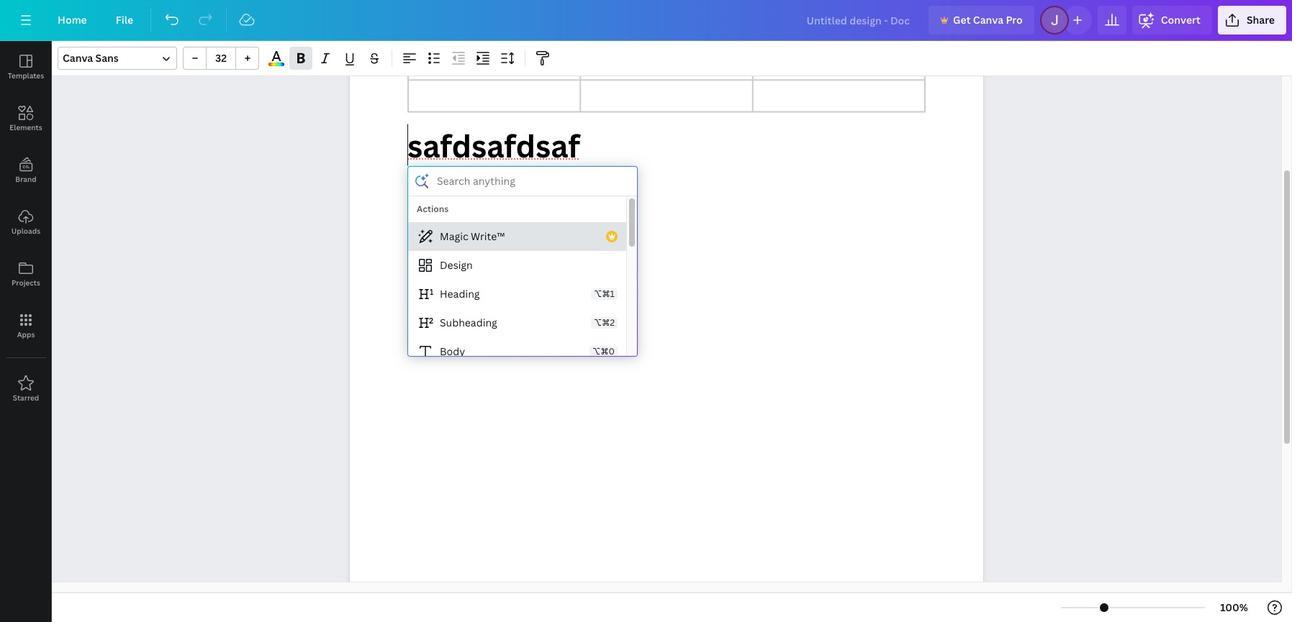 Task type: describe. For each thing, give the bounding box(es) containing it.
⌥⌘2
[[594, 316, 615, 329]]

home link
[[46, 6, 98, 35]]

heading
[[440, 287, 480, 301]]

projects button
[[0, 248, 52, 300]]

actions
[[417, 203, 449, 215]]

– – number field
[[211, 51, 231, 65]]

file
[[116, 13, 133, 27]]

body option
[[408, 337, 626, 366]]

uploads button
[[0, 197, 52, 248]]

subheading option
[[408, 308, 626, 337]]

Search anything text field
[[437, 167, 608, 195]]

magic write™
[[440, 229, 505, 243]]

canva inside button
[[973, 13, 1003, 27]]

file button
[[104, 6, 145, 35]]

brand button
[[0, 145, 52, 197]]

main menu bar
[[0, 0, 1292, 41]]

Design title text field
[[795, 6, 923, 35]]

sans
[[95, 51, 119, 65]]

100%
[[1220, 601, 1248, 615]]

design
[[440, 258, 473, 272]]

starred
[[13, 393, 39, 403]]

convert
[[1161, 13, 1201, 27]]

elements button
[[0, 93, 52, 145]]

color range image
[[269, 63, 284, 66]]

pro
[[1006, 13, 1023, 27]]



Task type: vqa. For each thing, say whether or not it's contained in the screenshot.
field
yes



Task type: locate. For each thing, give the bounding box(es) containing it.
design option
[[408, 251, 626, 280]]

apps button
[[0, 300, 52, 352]]

share
[[1247, 13, 1275, 27]]

None field
[[408, 167, 637, 195]]

get canva pro
[[953, 13, 1023, 27]]

magic write™ button
[[408, 222, 626, 251]]

canva left "pro"
[[973, 13, 1003, 27]]

brand
[[15, 174, 37, 184]]

1 vertical spatial canva
[[63, 51, 93, 65]]

0 vertical spatial canva
[[973, 13, 1003, 27]]

starred button
[[0, 363, 52, 415]]

magic
[[440, 229, 468, 243]]

canva
[[973, 13, 1003, 27], [63, 51, 93, 65]]

projects
[[12, 278, 40, 288]]

home
[[58, 13, 87, 27]]

magic write™ option
[[408, 222, 626, 251]]

side panel tab list
[[0, 41, 52, 415]]

⌥⌘1
[[594, 288, 615, 300]]

templates button
[[0, 41, 52, 93]]

canva inside dropdown button
[[63, 51, 93, 65]]

share button
[[1218, 6, 1286, 35]]

get
[[953, 13, 971, 27]]

write™
[[471, 229, 505, 243]]

100% button
[[1211, 597, 1257, 620]]

safdsafdsaf
[[407, 124, 580, 166]]

body
[[440, 344, 465, 358]]

convert button
[[1132, 6, 1212, 35]]

templates
[[8, 71, 44, 81]]

⌥⌘0
[[592, 345, 615, 357]]

0 horizontal spatial canva
[[63, 51, 93, 65]]

heading option
[[408, 280, 626, 308]]

canva left sans
[[63, 51, 93, 65]]

uploads
[[11, 226, 40, 236]]

design button
[[408, 251, 626, 280]]

canva sans
[[63, 51, 119, 65]]

get canva pro button
[[929, 6, 1034, 35]]

apps
[[17, 330, 35, 340]]

elements
[[10, 122, 42, 132]]

group
[[183, 47, 259, 70]]

1 horizontal spatial canva
[[973, 13, 1003, 27]]

subheading
[[440, 316, 497, 329]]

canva sans button
[[58, 47, 177, 70]]



